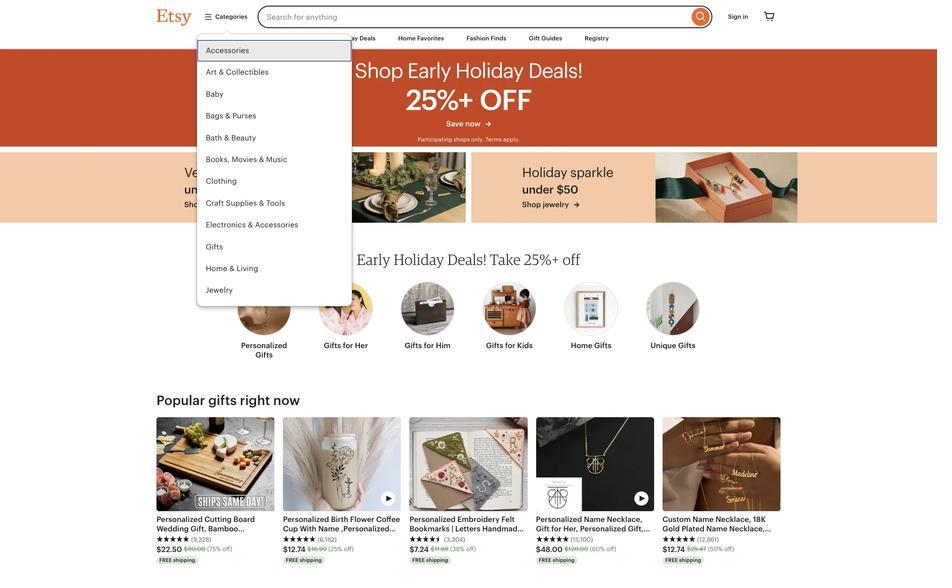 Task type: vqa. For each thing, say whether or not it's contained in the screenshot.


Task type: locate. For each thing, give the bounding box(es) containing it.
shipping inside the $ 12.74 $ 25.47 (50% off) free shipping
[[680, 558, 702, 564]]

for left kids
[[506, 342, 516, 350]]

1 vertical spatial early
[[357, 251, 391, 269]]

off)
[[223, 546, 232, 553], [344, 546, 354, 553], [466, 546, 476, 553], [607, 546, 617, 553], [725, 546, 735, 553]]

& for beauty
[[224, 133, 230, 142]]

1 horizontal spatial now
[[466, 119, 481, 128]]

shipping down 48.00
[[553, 558, 575, 564]]

holiday deals!
[[455, 59, 583, 83]]

16.99
[[312, 546, 327, 553]]

0 vertical spatial decor
[[253, 165, 288, 180]]

for for her
[[343, 342, 353, 350]]

(75%
[[207, 546, 221, 553]]

gifts inside gifts for her link
[[324, 342, 341, 350]]

12.74 left 16.99
[[288, 545, 306, 554]]

5 off) from the left
[[725, 546, 735, 553]]

supplies down jewelry link
[[256, 308, 287, 317]]

collectibles
[[226, 68, 269, 77]]

shipping
[[173, 558, 195, 564], [300, 558, 322, 564], [427, 558, 449, 564], [553, 558, 575, 564], [680, 558, 702, 564]]

for for him
[[424, 342, 434, 350]]

off) for (60% off)
[[607, 546, 617, 553]]

2 for from the left
[[424, 342, 434, 350]]

shipping for 25.47
[[680, 558, 702, 564]]

jewelry
[[543, 200, 569, 209]]

off
[[563, 251, 581, 269]]

1 horizontal spatial home
[[398, 35, 416, 42]]

0 horizontal spatial for
[[343, 342, 353, 350]]

accessories up art & collectibles on the left top of page
[[206, 46, 249, 55]]

& right "bags"
[[225, 112, 231, 121]]

favorites
[[418, 35, 444, 42]]

jewelry
[[206, 286, 233, 295]]

shipping inside $ 22.50 $ 90.00 (75% off) free shipping
[[173, 558, 195, 564]]

accessories
[[206, 46, 249, 55], [255, 221, 299, 230]]

gifts inside gifts for him link
[[405, 342, 422, 350]]

& right the bath
[[224, 133, 230, 142]]

books, movies & music link
[[198, 149, 352, 171]]

& for purses
[[225, 112, 231, 121]]

free inside $ 22.50 $ 90.00 (75% off) free shipping
[[159, 558, 172, 564]]

holiday
[[523, 165, 568, 180], [394, 251, 445, 269]]

gifts
[[206, 242, 223, 251], [324, 342, 341, 350], [405, 342, 422, 350], [486, 342, 504, 350], [595, 342, 612, 350], [679, 342, 696, 350], [256, 351, 273, 360]]

paper & party supplies link
[[198, 302, 352, 324]]

1 for from the left
[[343, 342, 353, 350]]

off) for (25% off)
[[344, 546, 354, 553]]

shop inside holiday sparkle under $50 shop jewelry
[[523, 200, 541, 209]]

2 horizontal spatial shop
[[523, 200, 541, 209]]

bath
[[206, 133, 222, 142]]

$ 7.24 $ 11.69 (38% off) free shipping
[[410, 545, 476, 564]]

0 horizontal spatial accessories
[[206, 46, 249, 55]]

shipping inside $ 48.00 $ 120.00 (60% off) free shipping
[[553, 558, 575, 564]]

2 vertical spatial home
[[571, 342, 593, 350]]

12.74 inside the $ 12.74 $ 25.47 (50% off) free shipping
[[668, 545, 686, 554]]

popular
[[157, 393, 205, 408]]

1 horizontal spatial 12.74
[[668, 545, 686, 554]]

1 vertical spatial supplies
[[256, 308, 287, 317]]

for
[[343, 342, 353, 350], [424, 342, 434, 350], [506, 342, 516, 350]]

home for home gifts
[[571, 342, 593, 350]]

living
[[237, 264, 258, 273]]

unique gifts link
[[647, 277, 700, 355]]

12.74
[[288, 545, 306, 554], [668, 545, 686, 554]]

25%+ off
[[406, 84, 532, 116]]

accessories link
[[198, 40, 352, 62]]

shipping inside $ 12.74 $ 16.99 (25% off) free shipping
[[300, 558, 322, 564]]

1 under $50 from the left
[[184, 183, 241, 196]]

4 off) from the left
[[607, 546, 617, 553]]

paper & party supplies
[[206, 308, 287, 317]]

supplies up electronics & accessories
[[226, 199, 257, 208]]

bath & beauty link
[[198, 127, 352, 149]]

Search for anything text field
[[258, 6, 690, 28]]

90.00
[[188, 546, 206, 553]]

& left living
[[230, 264, 235, 273]]

home for home favorites
[[398, 35, 416, 42]]

craft supplies & tools link
[[198, 193, 352, 215]]

2 off) from the left
[[344, 546, 354, 553]]

48.00
[[541, 545, 563, 554]]

0 vertical spatial now
[[466, 119, 481, 128]]

for left him
[[424, 342, 434, 350]]

bath & beauty
[[206, 133, 256, 142]]

under $50 up craft
[[184, 183, 241, 196]]

shipping for 11.69
[[427, 558, 449, 564]]

shop inside shop early holiday deals! 25%+ off save now
[[355, 59, 403, 83]]

off) inside the $ 12.74 $ 25.47 (50% off) free shipping
[[725, 546, 735, 553]]

(25%
[[329, 546, 343, 553]]

free inside '$ 7.24 $ 11.69 (38% off) free shipping'
[[413, 558, 425, 564]]

now up 'participating shops only. terms apply.'
[[466, 119, 481, 128]]

4 free from the left
[[539, 558, 552, 564]]

0 horizontal spatial 12.74
[[288, 545, 306, 554]]

free
[[159, 558, 172, 564], [286, 558, 299, 564], [413, 558, 425, 564], [539, 558, 552, 564], [666, 558, 678, 564]]

5 shipping from the left
[[680, 558, 702, 564]]

sign in button
[[722, 8, 756, 25]]

art & collectibles link
[[198, 62, 352, 84]]

off) inside $ 12.74 $ 16.99 (25% off) free shipping
[[344, 546, 354, 553]]

& left music
[[259, 155, 264, 164]]

shipping inside '$ 7.24 $ 11.69 (38% off) free shipping'
[[427, 558, 449, 564]]

sign in
[[729, 13, 749, 20]]

off) right "(38%"
[[466, 546, 476, 553]]

None search field
[[258, 6, 713, 28]]

& left tools
[[259, 199, 264, 208]]

free inside $ 12.74 $ 16.99 (25% off) free shipping
[[286, 558, 299, 564]]

gifts inside unique gifts link
[[679, 342, 696, 350]]

shop early holiday deals! 25%+ off save now
[[355, 59, 583, 128]]

2 free from the left
[[286, 558, 299, 564]]

$ left '25.47'
[[663, 545, 668, 554]]

1 horizontal spatial under $50
[[523, 183, 579, 196]]

save now link
[[355, 119, 583, 134]]

personalized gifts
[[241, 342, 287, 360]]

& down craft supplies & tools
[[248, 221, 253, 230]]

gifts for her link
[[319, 277, 373, 355]]

off) inside '$ 7.24 $ 11.69 (38% off) free shipping'
[[466, 546, 476, 553]]

under $50 inside very merry decor under $50 shop decor
[[184, 183, 241, 196]]

3 shipping from the left
[[427, 558, 449, 564]]

off) inside $ 48.00 $ 120.00 (60% off) free shipping
[[607, 546, 617, 553]]

0 horizontal spatial early
[[357, 251, 391, 269]]

decor up 'electronics'
[[205, 200, 226, 209]]

baby
[[206, 90, 224, 99]]

decor down music
[[253, 165, 288, 180]]

0 horizontal spatial under $50
[[184, 183, 241, 196]]

off) right (50%
[[725, 546, 735, 553]]

shipping for 90.00
[[173, 558, 195, 564]]

merry
[[214, 165, 249, 180]]

1 off) from the left
[[223, 546, 232, 553]]

gifts for her
[[324, 342, 368, 350]]

gifts inside personalized gifts
[[256, 351, 273, 360]]

craft supplies & tools
[[206, 199, 285, 208]]

2 12.74 from the left
[[668, 545, 686, 554]]

0 horizontal spatial shop
[[184, 200, 203, 209]]

off) right (60%
[[607, 546, 617, 553]]

1 horizontal spatial accessories
[[255, 221, 299, 230]]

shop inside very merry decor under $50 shop decor
[[184, 200, 203, 209]]

(38%
[[451, 546, 465, 553]]

home favorites
[[398, 35, 444, 42]]

books, movies & music
[[206, 155, 288, 164]]

$ 48.00 $ 120.00 (60% off) free shipping
[[536, 545, 617, 564]]

1 12.74 from the left
[[288, 545, 306, 554]]

0 vertical spatial early
[[407, 59, 451, 83]]

12.74 inside $ 12.74 $ 16.99 (25% off) free shipping
[[288, 545, 306, 554]]

$ right 48.00
[[565, 546, 569, 553]]

for left her
[[343, 342, 353, 350]]

sign
[[729, 13, 742, 20]]

2 shipping from the left
[[300, 558, 322, 564]]

& right "art"
[[219, 68, 224, 77]]

2 horizontal spatial for
[[506, 342, 516, 350]]

off) for (75% off)
[[223, 546, 232, 553]]

1 horizontal spatial for
[[424, 342, 434, 350]]

5 free from the left
[[666, 558, 678, 564]]

3 free from the left
[[413, 558, 425, 564]]

personalized
[[241, 342, 287, 350]]

4 shipping from the left
[[553, 558, 575, 564]]

1 horizontal spatial decor
[[253, 165, 288, 180]]

art & collectibles
[[206, 68, 269, 77]]

0 horizontal spatial now
[[274, 393, 300, 408]]

gift
[[529, 35, 540, 42]]

$ 22.50 $ 90.00 (75% off) free shipping
[[157, 545, 232, 564]]

accessories down 'craft supplies & tools' link
[[255, 221, 299, 230]]

personalized birth flower coffee cup with name ,personalized birth flower tumbler, bridesmaid proposal, gifts for her, party favor. image
[[283, 418, 401, 512]]

$ left 90.00
[[157, 545, 161, 554]]

& inside 'link'
[[224, 133, 230, 142]]

kids
[[518, 342, 533, 350]]

1 vertical spatial decor
[[205, 200, 226, 209]]

off) inside $ 22.50 $ 90.00 (75% off) free shipping
[[223, 546, 232, 553]]

under $50 up jewelry
[[523, 183, 579, 196]]

menu bar
[[140, 28, 798, 49]]

now
[[466, 119, 481, 128], [274, 393, 300, 408]]

7.24
[[415, 545, 429, 554]]

1 horizontal spatial early
[[407, 59, 451, 83]]

$ left 16.99
[[283, 545, 288, 554]]

1 free from the left
[[159, 558, 172, 564]]

banner
[[140, 0, 798, 324]]

free inside $ 48.00 $ 120.00 (60% off) free shipping
[[539, 558, 552, 564]]

categories button
[[197, 8, 255, 25]]

clothing link
[[198, 171, 352, 193]]

now right right
[[274, 393, 300, 408]]

1 horizontal spatial shop
[[355, 59, 403, 83]]

2 under $50 from the left
[[523, 183, 579, 196]]

1 vertical spatial holiday
[[394, 251, 445, 269]]

shipping down '25.47'
[[680, 558, 702, 564]]

none search field inside banner
[[258, 6, 713, 28]]

& left party
[[229, 308, 234, 317]]

now inside shop early holiday deals! 25%+ off save now
[[466, 119, 481, 128]]

electronics
[[206, 221, 246, 230]]

deals!
[[448, 251, 487, 269]]

early inside shop early holiday deals! 25%+ off save now
[[407, 59, 451, 83]]

$ 12.74 $ 25.47 (50% off) free shipping
[[663, 545, 735, 564]]

1 vertical spatial home
[[206, 264, 228, 273]]

off) right '(25%'
[[344, 546, 354, 553]]

shipping down 11.69
[[427, 558, 449, 564]]

fashion
[[467, 35, 490, 42]]

home inside menu
[[206, 264, 228, 273]]

0 horizontal spatial home
[[206, 264, 228, 273]]

menu
[[197, 34, 352, 324]]

take
[[490, 251, 521, 269]]

2 horizontal spatial home
[[571, 342, 593, 350]]

free inside the $ 12.74 $ 25.47 (50% off) free shipping
[[666, 558, 678, 564]]

fashion finds link
[[460, 30, 514, 47]]

shipping down 16.99
[[300, 558, 322, 564]]

shop jewelry link
[[523, 200, 614, 210]]

0 vertical spatial home
[[398, 35, 416, 42]]

menu containing accessories
[[197, 34, 352, 324]]

gifts for kids
[[486, 342, 533, 350]]

3 for from the left
[[506, 342, 516, 350]]

1 shipping from the left
[[173, 558, 195, 564]]

3 off) from the left
[[466, 546, 476, 553]]

shipping down 90.00
[[173, 558, 195, 564]]

off) right the "(75%" at bottom
[[223, 546, 232, 553]]

0 vertical spatial holiday
[[523, 165, 568, 180]]

early
[[407, 59, 451, 83], [357, 251, 391, 269]]

12.74 left '25.47'
[[668, 545, 686, 554]]

1 horizontal spatial holiday
[[523, 165, 568, 180]]



Task type: describe. For each thing, give the bounding box(es) containing it.
right
[[240, 393, 270, 408]]

120.00
[[569, 546, 589, 553]]

free for 16.99
[[286, 558, 299, 564]]

registry
[[585, 35, 609, 42]]

$ left (50%
[[687, 546, 691, 553]]

0 horizontal spatial holiday
[[394, 251, 445, 269]]

(15,100)
[[571, 536, 593, 544]]

banner containing accessories
[[140, 0, 798, 324]]

(9,228)
[[191, 536, 211, 544]]

shop decor link
[[184, 200, 288, 210]]

personalized name necklace,  gift for her,  personalized gift, one of a kind jewelry, gold name necklace, handmade gift, christmas gift image
[[536, 418, 655, 512]]

gifts inside home gifts link
[[595, 342, 612, 350]]

12.74 for 25.47
[[668, 545, 686, 554]]

(12,861)
[[698, 536, 719, 544]]

electronics & accessories link
[[198, 215, 352, 236]]

11.69
[[435, 546, 449, 553]]

free for 25.47
[[666, 558, 678, 564]]

popular gifts right now
[[157, 393, 300, 408]]

shipping for 120.00
[[553, 558, 575, 564]]

gifts inside gifts for kids link
[[486, 342, 504, 350]]

free for 90.00
[[159, 558, 172, 564]]

only.
[[471, 136, 484, 143]]

$ right 22.50
[[184, 546, 188, 553]]

participating
[[418, 136, 452, 143]]

home gifts
[[571, 342, 612, 350]]

holiday inside holiday sparkle under $50 shop jewelry
[[523, 165, 568, 180]]

bags & purses
[[206, 112, 256, 121]]

gifts for kids link
[[483, 277, 537, 355]]

registry link
[[578, 30, 616, 47]]

for for kids
[[506, 342, 516, 350]]

0 vertical spatial supplies
[[226, 199, 257, 208]]

free for 120.00
[[539, 558, 552, 564]]

22.50
[[161, 545, 182, 554]]

$ left 11.69
[[410, 545, 415, 554]]

bags & purses link
[[198, 105, 352, 127]]

electronics & accessories
[[206, 221, 299, 230]]

personalized cutting board wedding gift, bamboo charcuterie board, unique christmas gifts, bridal shower gift, engraved engagement present, image
[[157, 418, 275, 512]]

12.74 for 16.99
[[288, 545, 306, 554]]

gifts for him
[[405, 342, 451, 350]]

1 vertical spatial now
[[274, 393, 300, 408]]

very
[[184, 165, 211, 180]]

$ left '(25%'
[[308, 546, 312, 553]]

gift guides
[[529, 35, 563, 42]]

home gifts link
[[565, 277, 618, 355]]

him
[[436, 342, 451, 350]]

off) for (50% off)
[[725, 546, 735, 553]]

bags
[[206, 112, 223, 121]]

terms apply.
[[486, 136, 520, 143]]

& for living
[[230, 264, 235, 273]]

clothing
[[206, 177, 237, 186]]

save
[[447, 119, 464, 128]]

home favorites link
[[391, 30, 451, 47]]

25.47
[[691, 546, 707, 553]]

music
[[266, 155, 288, 164]]

categories
[[215, 13, 248, 20]]

$ left 120.00
[[536, 545, 541, 554]]

participating shops only. terms apply.
[[418, 136, 520, 143]]

holiday sparkle under $50 shop jewelry
[[523, 165, 614, 209]]

fashion finds
[[467, 35, 507, 42]]

craft
[[206, 199, 224, 208]]

finds
[[491, 35, 507, 42]]

sparkle
[[571, 165, 614, 180]]

baby link
[[198, 84, 352, 105]]

personalized gifts link
[[238, 277, 291, 364]]

in
[[743, 13, 749, 20]]

art
[[206, 68, 217, 77]]

very merry decor under $50 shop decor
[[184, 165, 288, 209]]

gifts for him link
[[401, 277, 455, 355]]

& for collectibles
[[219, 68, 224, 77]]

guides
[[542, 35, 563, 42]]

party
[[236, 308, 254, 317]]

home & living
[[206, 264, 258, 273]]

home for home & living
[[206, 264, 228, 273]]

(3,304)
[[444, 536, 466, 544]]

1 vertical spatial accessories
[[255, 221, 299, 230]]

a colorful charm choker statement necklace featuring six beads on a dainty gold chain shown in an open gift box. image
[[656, 152, 798, 223]]

& for party
[[229, 308, 234, 317]]

unique
[[651, 342, 677, 350]]

gifts link
[[198, 236, 352, 258]]

purses
[[233, 112, 256, 121]]

0 vertical spatial accessories
[[206, 46, 249, 55]]

menu bar containing home favorites
[[140, 28, 798, 49]]

(6,162)
[[318, 536, 337, 544]]

shipping for 16.99
[[300, 558, 322, 564]]

shops
[[454, 136, 470, 143]]

books,
[[206, 155, 230, 164]]

gifts
[[208, 393, 237, 408]]

$ right the 7.24
[[431, 546, 435, 553]]

(60%
[[590, 546, 605, 553]]

free for 11.69
[[413, 558, 425, 564]]

menu inside banner
[[197, 34, 352, 324]]

tools
[[266, 199, 285, 208]]

25%+
[[524, 251, 560, 269]]

gifts inside gifts link
[[206, 242, 223, 251]]

unique gifts
[[651, 342, 696, 350]]

$ 12.74 $ 16.99 (25% off) free shipping
[[283, 545, 354, 564]]

& for accessories
[[248, 221, 253, 230]]

(50%
[[708, 546, 723, 553]]

under $50 inside holiday sparkle under $50 shop jewelry
[[523, 183, 579, 196]]

a festive christmas table setting featuring two green table runners shown with glassware, serveware, and a candle centerpiece. image
[[324, 152, 466, 223]]

0 horizontal spatial decor
[[205, 200, 226, 209]]

personalized embroidery felt bookmarks | letters handmade corner bookmark | 4 season letter & flower felt bookmark  set image
[[410, 418, 528, 512]]

custom name necklace, 18k gold plated name necklace, personalized name necklace, birthday gift for her, 2023 christmas gift, gift for mom image
[[663, 418, 781, 512]]

home & living link
[[198, 258, 352, 280]]

paper
[[206, 308, 227, 317]]

gift guides link
[[522, 30, 570, 47]]

off) for (38% off)
[[466, 546, 476, 553]]



